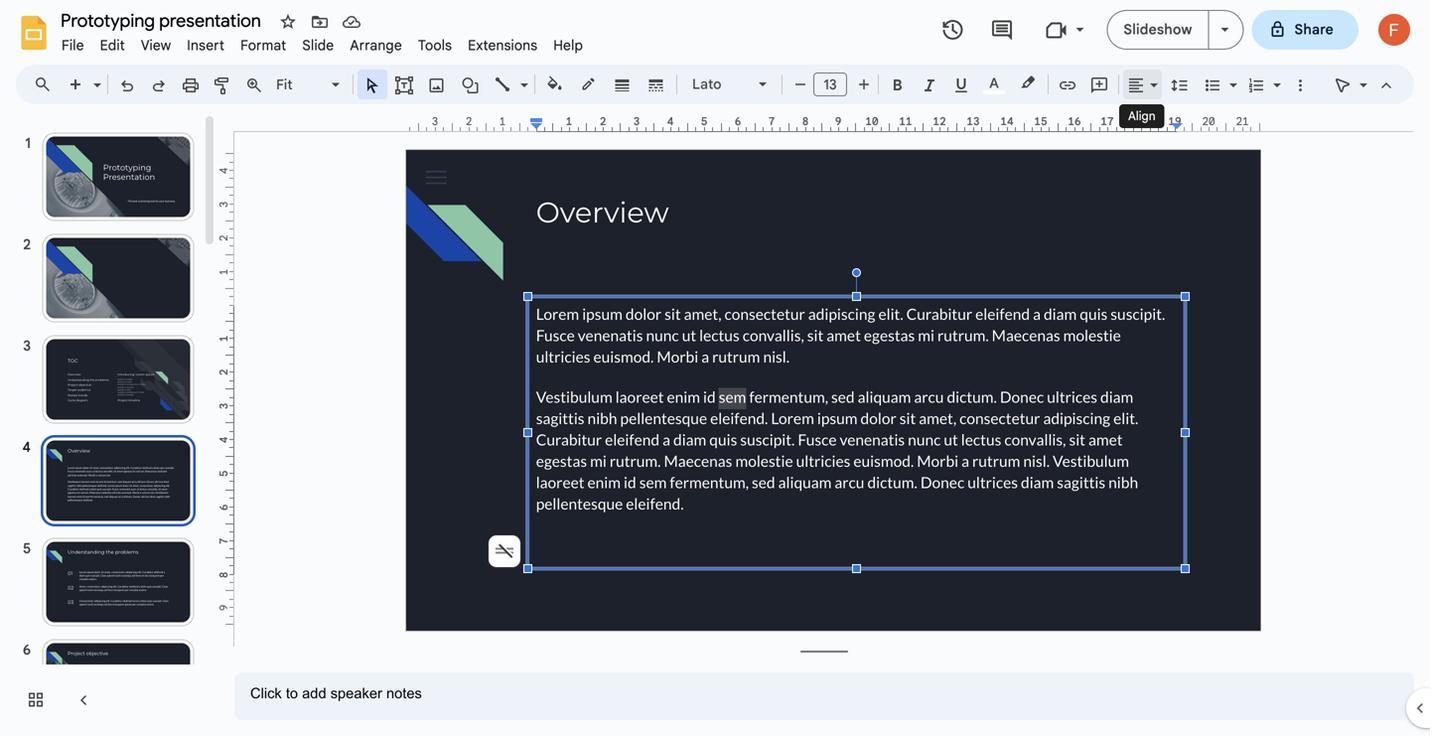 Task type: describe. For each thing, give the bounding box(es) containing it.
share
[[1295, 21, 1335, 38]]

slide menu item
[[295, 34, 342, 57]]

extensions
[[468, 37, 538, 54]]

Rename text field
[[54, 8, 272, 32]]

fill color: transparent image
[[544, 71, 567, 96]]

tools
[[418, 37, 452, 54]]

help menu item
[[546, 34, 591, 57]]

border color: transparent image
[[578, 71, 601, 96]]

file
[[62, 37, 84, 54]]

tools menu item
[[410, 34, 460, 57]]

align image
[[1126, 71, 1149, 98]]

Font size text field
[[815, 73, 847, 96]]

Zoom text field
[[273, 71, 329, 98]]

file menu item
[[54, 34, 92, 57]]

shape image
[[460, 71, 482, 98]]

arrange
[[350, 37, 402, 54]]

align
[[1129, 109, 1156, 124]]

arrange menu item
[[342, 34, 410, 57]]

insert
[[187, 37, 225, 54]]

application containing slideshow
[[0, 0, 1431, 736]]

format menu item
[[233, 34, 295, 57]]

presentation options image
[[1222, 28, 1230, 32]]

insert menu item
[[179, 34, 233, 57]]

border dash option
[[645, 71, 668, 98]]

view menu item
[[133, 34, 179, 57]]

right margin image
[[1172, 116, 1261, 131]]

extensions menu item
[[460, 34, 546, 57]]

left margin image
[[407, 116, 542, 131]]



Task type: vqa. For each thing, say whether or not it's contained in the screenshot.
Format menu item
yes



Task type: locate. For each thing, give the bounding box(es) containing it.
slideshow
[[1124, 21, 1193, 38]]

menu bar inside menu bar banner
[[54, 26, 591, 59]]

share button
[[1253, 10, 1359, 50]]

edit
[[100, 37, 125, 54]]

lato
[[693, 76, 722, 93]]

border weight option
[[612, 71, 634, 98]]

insert image image
[[426, 71, 449, 98]]

Menus field
[[25, 71, 69, 98]]

application
[[0, 0, 1431, 736]]

view
[[141, 37, 171, 54]]

slideshow button
[[1107, 10, 1210, 50]]

font list. lato selected. option
[[693, 71, 747, 98]]

Font size field
[[814, 73, 856, 101]]

do not autofit image
[[491, 538, 519, 565]]

highlight color image
[[1018, 71, 1039, 94]]

slide
[[302, 37, 334, 54]]

main toolbar
[[59, 0, 1317, 411]]

format
[[241, 37, 287, 54]]

navigation inside application
[[0, 112, 219, 736]]

line & paragraph spacing image
[[1169, 71, 1192, 98]]

help
[[554, 37, 583, 54]]

Zoom field
[[270, 71, 349, 100]]

edit menu item
[[92, 34, 133, 57]]

menu bar containing file
[[54, 26, 591, 59]]

menu bar banner
[[0, 0, 1431, 736]]

text color image
[[984, 71, 1006, 94]]

navigation
[[0, 112, 219, 736]]

Star checkbox
[[274, 8, 302, 36]]

menu bar
[[54, 26, 591, 59]]

mode and view toolbar
[[1328, 65, 1403, 104]]

option
[[489, 536, 521, 567]]



